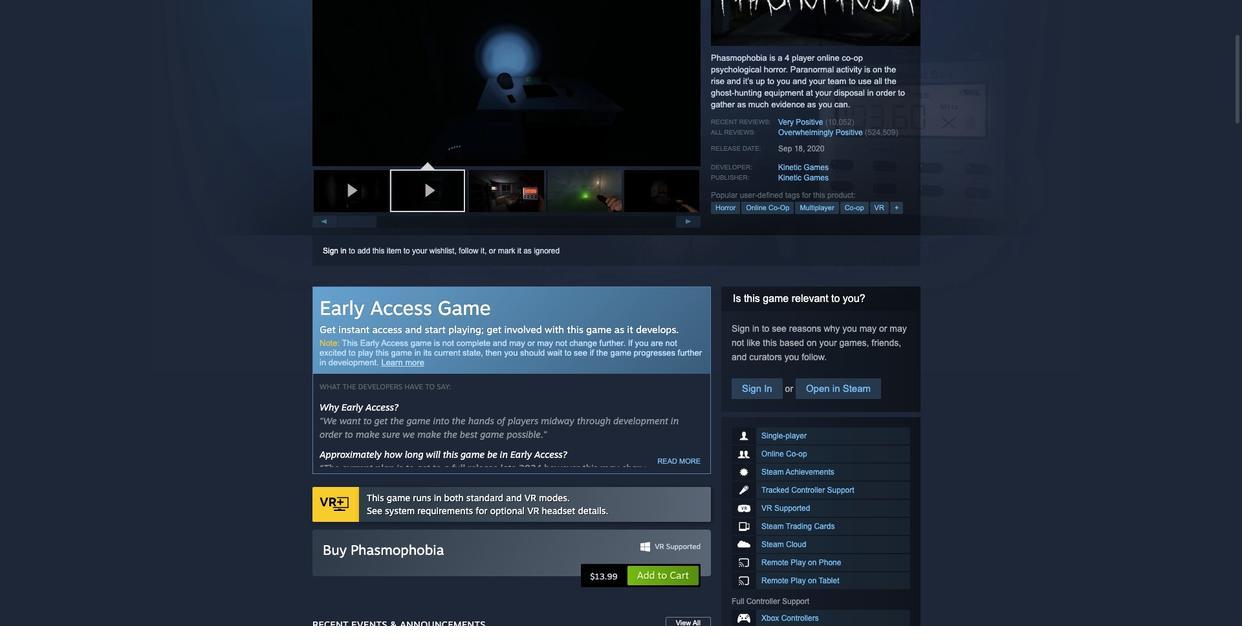 Task type: describe. For each thing, give the bounding box(es) containing it.
the right use
[[885, 76, 897, 86]]

(10,052)
[[826, 118, 854, 127]]

and up plenty
[[439, 584, 455, 595]]

sign for sign in
[[742, 383, 762, 394]]

a inside approximately how long will this game be in early access? "the current plan is to get to a full release late 2024 however this may change depending on features added and how the game will progress through early access."
[[444, 463, 449, 474]]

0 horizontal spatial how
[[384, 449, 402, 460]]

grow
[[617, 598, 638, 609]]

early access game get instant access and start playing; get involved with this game as it develops.
[[320, 296, 679, 336]]

vr down well
[[655, 542, 664, 551]]

1 horizontal spatial with
[[470, 571, 488, 582]]

the up suggested
[[492, 510, 506, 521]]

this left the item
[[373, 247, 385, 256]]

more up well
[[652, 510, 674, 521]]

modes.
[[539, 492, 570, 503]]

and down cart
[[666, 584, 682, 595]]

into
[[433, 415, 450, 426]]

of down build
[[386, 584, 394, 595]]

co- for op
[[769, 204, 780, 212]]

2024
[[519, 463, 541, 474]]

plan inside approximately how long will this game be in early access? "the current plan is to get to a full release late 2024 however this may change depending on features added and how the game will progress through early access."
[[375, 463, 394, 474]]

this up multiplayer
[[813, 191, 826, 200]]

players inside why early access? "we want to get the game into the hands of players midway through development in order to make sure we make the best game possible."
[[508, 415, 538, 426]]

1 horizontal spatial vr supported
[[762, 504, 810, 513]]

the inside approximately how long will this game be in early access? "the current plan is to get to a full release late 2024 however this may change depending on features added and how the game will progress through early access."
[[439, 476, 452, 487]]

kinetic games link for developer:
[[778, 163, 829, 172]]

is up horror.
[[770, 53, 776, 63]]

vr link
[[870, 202, 889, 214]]

on left phone
[[808, 558, 817, 568]]

this up access."
[[582, 463, 598, 474]]

note:
[[320, 338, 340, 348]]

developers
[[358, 382, 403, 391]]

sign in link
[[323, 247, 347, 256]]

steam inside open in steam link
[[843, 383, 871, 394]]

may inside approximately how long will this game be in early access? "the current plan is to get to a full release late 2024 however this may change depending on features added and how the game will progress through early access."
[[600, 463, 619, 474]]

1 horizontal spatial for
[[802, 191, 811, 200]]

in left the item
[[341, 247, 347, 256]]

multiplayer link
[[796, 202, 839, 214]]

reviews: for very positive (10,052)
[[739, 118, 771, 126]]

game up we
[[407, 415, 431, 426]]

vr up from
[[527, 505, 539, 516]]

on inside sign in to see reasons why you may or may not like this based on your games, friends, and curators you follow.
[[807, 338, 817, 348]]

not inside sign in to see reasons why you may or may not like this based on your games, friends, and curators you follow.
[[732, 338, 744, 348]]

to right the item
[[404, 247, 410, 256]]

to up (524,509)
[[898, 88, 905, 98]]

equipment, inside "the current build provides players with a large variety of ghost hunting equipment, each with three tiers of upgrades and many maps to choose from. there are also daily and weekly challenges offering plenty of replayability that will continue to grow during development."
[[627, 571, 675, 582]]

of up from.
[[554, 571, 563, 582]]

the inside this early access game is not complete and may or may not change further. if you are not excited to play this game in its current state, then you          should wait to see if the game progresses further in development.
[[596, 348, 608, 358]]

remote play on phone
[[762, 558, 842, 568]]

phasmophobia inside the phasmophobia is a 4 player online co-op psychological horror. paranormal activity is on the rise and it's up to you and your team to use all the ghost-hunting equipment at your disposal in order to gather as much evidence as you can.
[[711, 53, 767, 63]]

tags
[[785, 191, 800, 200]]

to down long
[[406, 463, 414, 474]]

0 vertical spatial content
[[437, 510, 469, 521]]

add for a
[[372, 510, 388, 521]]

mark
[[498, 247, 515, 256]]

access? inside approximately how long will this game be in early access? "the current plan is to get to a full release late 2024 however this may change depending on features added and how the game will progress through early access."
[[534, 449, 568, 460]]

you down based
[[785, 352, 799, 362]]

access? inside why early access? "we want to get the game into the hands of players midway through development in order to make sure we make the best game possible."
[[366, 402, 399, 413]]

kinetic for developer:
[[778, 163, 802, 172]]

0 vertical spatial it
[[518, 247, 521, 256]]

play for tablet
[[791, 577, 806, 586]]

online for online co-op
[[746, 204, 767, 212]]

or right it,
[[489, 247, 496, 256]]

to right the "add"
[[658, 569, 667, 582]]

you right then
[[504, 348, 518, 358]]

if
[[590, 348, 594, 358]]

includes
[[615, 510, 650, 521]]

the down from
[[504, 537, 518, 548]]

to up disposal
[[849, 76, 856, 86]]

not down start
[[442, 338, 454, 348]]

hunting inside the phasmophobia is a 4 player online co-op psychological horror. paranormal activity is on the rise and it's up to you and your team to use all the ghost-hunting equipment at your disposal in order to gather as much evidence as you can.
[[735, 88, 762, 98]]

early inside early access game get instant access and start playing; get involved with this game as it develops.
[[320, 296, 365, 320]]

phasmophobia is a 4 player online co-op psychological horror. paranormal activity is on the rise and it's up to you and your team to use all the ghost-hunting equipment at your disposal in order to gather as much evidence as you can.
[[711, 53, 905, 109]]

game up both
[[455, 476, 479, 487]]

this right is
[[744, 293, 760, 304]]

on left tablet
[[808, 577, 817, 586]]

wait
[[547, 348, 562, 358]]

sign in to add this item to your wishlist, follow it, or mark it as ignored
[[323, 247, 560, 256]]

more right read
[[679, 458, 701, 465]]

2 make from the left
[[417, 429, 441, 440]]

co-
[[842, 53, 854, 63]]

controller for full
[[747, 597, 780, 606]]

game down start
[[411, 338, 432, 348]]

its inside "we plan to add a lot more content over the early access period. this includes more equipment, maps, ghosts, content suggested from community feedback as well as improving on all the current systems to get the game to its full potential."
[[558, 537, 568, 548]]

we
[[403, 429, 415, 440]]

build
[[375, 571, 396, 582]]

support for tracked controller support
[[827, 486, 855, 495]]

release
[[711, 145, 741, 152]]

2 vertical spatial op
[[799, 450, 807, 459]]

say:
[[437, 382, 451, 391]]

0 horizontal spatial will
[[426, 449, 440, 460]]

co-op link
[[840, 202, 869, 214]]

sign in link
[[732, 379, 783, 399]]

that
[[529, 598, 547, 609]]

more up ghosts,
[[412, 510, 434, 521]]

change inside this early access game is not complete and may or may not change further. if you are not excited to play this game in its current state, then you          should wait to see if the game progresses further in development.
[[570, 338, 597, 348]]

as inside early access game get instant access and start playing; get involved with this game as it develops.
[[614, 324, 624, 336]]

suggested
[[467, 524, 510, 535]]

involved
[[504, 324, 542, 336]]

for inside this game runs in both standard and vr modes. see system requirements for optional vr headset details.
[[476, 505, 488, 516]]

through inside why early access? "we want to get the game into the hands of players midway through development in order to make sure we make the best game possible."
[[577, 415, 611, 426]]

want
[[340, 415, 361, 426]]

kinetic games link for publisher:
[[778, 173, 829, 182]]

at
[[806, 88, 813, 98]]

$13.99
[[590, 571, 618, 582]]

in inside this game runs in both standard and vr modes. see system requirements for optional vr headset details.
[[434, 492, 442, 503]]

why
[[320, 402, 339, 413]]

you left can.
[[819, 100, 832, 109]]

release date:
[[711, 145, 761, 152]]

what
[[320, 382, 341, 391]]

as left much
[[737, 100, 746, 109]]

details.
[[578, 505, 609, 516]]

as down includes
[[627, 524, 637, 535]]

the down into
[[444, 429, 457, 440]]

2 vertical spatial with
[[320, 584, 338, 595]]

player inside the phasmophobia is a 4 player online co-op psychological horror. paranormal activity is on the rise and it's up to you and your team to use all the ghost-hunting equipment at your disposal in order to gather as much evidence as you can.
[[792, 53, 815, 63]]

this inside this early access game is not complete and may or may not change further. if you are not excited to play this game in its current state, then you          should wait to see if the game progresses further in development.
[[376, 348, 389, 358]]

to right wait
[[565, 348, 572, 358]]

not right should
[[556, 338, 567, 348]]

or right the in
[[783, 384, 796, 394]]

variety
[[523, 571, 552, 582]]

playing;
[[449, 324, 484, 336]]

this inside "we plan to add a lot more content over the early access period. this includes more equipment, maps, ghosts, content suggested from community feedback as well as improving on all the current systems to get the game to its full potential."
[[595, 510, 612, 521]]

challenges
[[352, 598, 397, 609]]

you up equipment
[[777, 76, 791, 86]]

horror.
[[764, 65, 788, 74]]

all inside "we plan to add a lot more content over the early access period. this includes more equipment, maps, ghosts, content suggested from community feedback as well as improving on all the current systems to get the game to its full potential."
[[379, 537, 389, 548]]

in inside approximately how long will this game be in early access? "the current plan is to get to a full release late 2024 however this may change depending on features added and how the game will progress through early access."
[[500, 449, 508, 460]]

follow
[[459, 247, 479, 256]]

develops.
[[636, 324, 679, 336]]

activity
[[836, 65, 862, 74]]

sep
[[778, 144, 792, 153]]

your right at
[[815, 88, 832, 98]]

during
[[641, 598, 668, 609]]

are inside this early access game is not complete and may or may not change further. if you are not excited to play this game in its current state, then you          should wait to see if the game progresses further in development.
[[651, 338, 663, 348]]

players inside "the current build provides players with a large variety of ghost hunting equipment, each with three tiers of upgrades and many maps to choose from. there are also daily and weekly challenges offering plenty of replayability that will continue to grow during development."
[[437, 571, 468, 582]]

of down many
[[464, 598, 472, 609]]

equipment
[[764, 88, 804, 98]]

game right play
[[391, 348, 412, 358]]

popular user-defined tags for this product:
[[711, 191, 856, 200]]

add for this
[[357, 247, 370, 256]]

well
[[639, 524, 656, 535]]

on inside approximately how long will this game be in early access? "the current plan is to get to a full release late 2024 however this may change depending on features added and how the game will progress through early access."
[[320, 476, 331, 487]]

order inside why early access? "we want to get the game into the hands of players midway through development in order to make sure we make the best game possible."
[[320, 429, 342, 440]]

to inside sign in to see reasons why you may or may not like this based on your games, friends, and curators you follow.
[[762, 324, 770, 334]]

to left grow
[[606, 598, 614, 609]]

is inside approximately how long will this game be in early access? "the current plan is to get to a full release late 2024 however this may change depending on features added and how the game will progress through early access."
[[397, 463, 403, 474]]

18,
[[794, 144, 805, 153]]

systems
[[441, 537, 475, 548]]

early inside this early access game is not complete and may or may not change further. if you are not excited to play this game in its current state, then you          should wait to see if the game progresses further in development.
[[360, 338, 379, 348]]

excited
[[320, 348, 346, 358]]

open in steam
[[806, 383, 871, 394]]

it,
[[481, 247, 487, 256]]

your inside sign in to see reasons why you may or may not like this based on your games, friends, and curators you follow.
[[819, 338, 837, 348]]

remote play on tablet link
[[732, 573, 910, 590]]

to right sign in link
[[349, 247, 355, 256]]

date:
[[743, 145, 761, 152]]

this down into
[[443, 449, 458, 460]]

it inside early access game get instant access and start playing; get involved with this game as it develops.
[[627, 324, 633, 336]]

controller for tracked
[[792, 486, 825, 495]]

the down maps,
[[391, 537, 405, 548]]

learn
[[381, 358, 403, 368]]

"the inside approximately how long will this game be in early access? "the current plan is to get to a full release late 2024 however this may change depending on features added and how the game will progress through early access."
[[320, 463, 339, 474]]

"the current build provides players with a large variety of ghost hunting equipment, each with three tiers of upgrades and many maps to choose from. there are also daily and weekly challenges offering plenty of replayability that will continue to grow during development."
[[320, 571, 698, 623]]

single-player
[[762, 432, 807, 441]]

steam for steam cloud
[[762, 540, 784, 549]]

ghost
[[565, 571, 589, 582]]

to left say:
[[425, 382, 435, 391]]

disposal
[[834, 88, 865, 98]]

or inside this early access game is not complete and may or may not change further. if you are not excited to play this game in its current state, then you          should wait to see if the game progresses further in development.
[[528, 338, 535, 348]]

up
[[756, 76, 765, 86]]

access inside early access game get instant access and start playing; get involved with this game as it develops.
[[372, 324, 402, 336]]

to right 'up'
[[768, 76, 775, 86]]

steam for steam trading cards
[[762, 522, 784, 531]]

you?
[[843, 293, 866, 304]]

the up sure
[[390, 415, 404, 426]]

to down want
[[345, 429, 353, 440]]

play for phone
[[791, 558, 806, 568]]

tracked controller support
[[762, 486, 855, 495]]

current inside approximately how long will this game be in early access? "the current plan is to get to a full release late 2024 however this may change depending on features added and how the game will progress through early access."
[[342, 463, 373, 474]]

4
[[785, 53, 790, 63]]

developer:
[[711, 164, 753, 171]]

play
[[358, 348, 373, 358]]

kinetic games for publisher:
[[778, 173, 829, 182]]

game inside "we plan to add a lot more content over the early access period. this includes more equipment, maps, ghosts, content suggested from community feedback as well as improving on all the current systems to get the game to its full potential."
[[521, 537, 545, 548]]

change inside approximately how long will this game be in early access? "the current plan is to get to a full release late 2024 however this may change depending on features added and how the game will progress through early access."
[[622, 463, 653, 474]]

is up use
[[865, 65, 871, 74]]

upgrades
[[397, 584, 436, 595]]

to left play
[[349, 348, 356, 358]]

0 horizontal spatial vr supported
[[655, 542, 701, 551]]

hunting inside "the current build provides players with a large variety of ghost hunting equipment, each with three tiers of upgrades and many maps to choose from. there are also daily and weekly challenges offering plenty of replayability that will continue to grow during development."
[[591, 571, 624, 582]]

in right open
[[833, 383, 840, 394]]

period.
[[563, 510, 592, 521]]

2020
[[807, 144, 825, 153]]

(524,509)
[[865, 128, 898, 137]]

all reviews:
[[711, 129, 756, 136]]

sep 18, 2020
[[778, 144, 825, 153]]

full
[[732, 597, 744, 606]]

a inside "we plan to add a lot more content over the early access period. this includes more equipment, maps, ghosts, content suggested from community feedback as well as improving on all the current systems to get the game to its full potential."
[[390, 510, 396, 521]]

of inside why early access? "we want to get the game into the hands of players midway through development in order to make sure we make the best game possible."
[[497, 415, 505, 426]]

op inside the phasmophobia is a 4 player online co-op psychological horror. paranormal activity is on the rise and it's up to you and your team to use all the ghost-hunting equipment at your disposal in order to gather as much evidence as you can.
[[854, 53, 863, 63]]

remote play on phone link
[[732, 555, 910, 571]]

to up requirements
[[433, 463, 441, 474]]

with inside early access game get instant access and start playing; get involved with this game as it develops.
[[545, 324, 564, 336]]

access inside this early access game is not complete and may or may not change further. if you are not excited to play this game in its current state, then you          should wait to see if the game progresses further in development.
[[381, 338, 408, 348]]

curators
[[750, 352, 782, 362]]

game right if
[[611, 348, 632, 358]]

your left wishlist,
[[412, 247, 427, 256]]

early inside why early access? "we want to get the game into the hands of players midway through development in order to make sure we make the best game possible."
[[342, 402, 363, 413]]

full inside "we plan to add a lot more content over the early access period. this includes more equipment, maps, ghosts, content suggested from community feedback as well as improving on all the current systems to get the game to its full potential."
[[570, 537, 584, 548]]

all
[[711, 129, 722, 136]]

add to cart link
[[627, 565, 700, 586]]

product:
[[828, 191, 856, 200]]

you up games,
[[843, 324, 857, 334]]

steam trading cards
[[762, 522, 835, 531]]

then
[[486, 348, 502, 358]]



Task type: locate. For each thing, give the bounding box(es) containing it.
the
[[885, 65, 896, 74], [885, 76, 897, 86], [596, 348, 608, 358], [343, 382, 356, 391], [390, 415, 404, 426], [452, 415, 466, 426], [444, 429, 457, 440], [439, 476, 452, 487], [492, 510, 506, 521], [391, 537, 405, 548], [504, 537, 518, 548]]

approximately how long will this game be in early access? "the current plan is to get to a full release late 2024 however this may change depending on features added and how the game will progress through early access."
[[320, 449, 700, 487]]

not left like
[[732, 338, 744, 348]]

1 kinetic games from the top
[[778, 163, 829, 172]]

through
[[577, 415, 611, 426], [537, 476, 571, 487]]

start
[[425, 324, 446, 336]]

can.
[[835, 100, 851, 109]]

reviews: down recent reviews:
[[724, 129, 756, 136]]

and inside sign in to see reasons why you may or may not like this based on your games, friends, and curators you follow.
[[732, 352, 747, 362]]

0 vertical spatial kinetic games link
[[778, 163, 829, 172]]

1 vertical spatial kinetic
[[778, 173, 802, 182]]

0 horizontal spatial phasmophobia
[[351, 541, 444, 558]]

access? up however at bottom
[[534, 449, 568, 460]]

large
[[499, 571, 520, 582]]

0 horizontal spatial access?
[[366, 402, 399, 413]]

1 vertical spatial players
[[437, 571, 468, 582]]

achievements
[[786, 468, 835, 477]]

as up further.
[[614, 324, 624, 336]]

possible."
[[507, 429, 547, 440]]

will down from.
[[549, 598, 564, 609]]

will right long
[[426, 449, 440, 460]]

reviews: for overwhelmingly positive (524,509)
[[724, 129, 756, 136]]

buy phasmophobia
[[323, 541, 444, 558]]

in inside sign in to see reasons why you may or may not like this based on your games, friends, and curators you follow.
[[753, 324, 760, 334]]

its down community
[[558, 537, 568, 548]]

1 horizontal spatial hunting
[[735, 88, 762, 98]]

0 horizontal spatial add
[[357, 247, 370, 256]]

1 vertical spatial for
[[476, 505, 488, 516]]

1 vertical spatial this
[[367, 492, 384, 503]]

game down hands
[[480, 429, 504, 440]]

game inside this game runs in both standard and vr modes. see system requirements for optional vr headset details.
[[387, 492, 410, 503]]

0 vertical spatial games
[[804, 163, 829, 172]]

0 vertical spatial sign
[[323, 247, 338, 256]]

2 horizontal spatial will
[[549, 598, 564, 609]]

the up best
[[452, 415, 466, 426]]

runs
[[413, 492, 431, 503]]

0 vertical spatial controller
[[792, 486, 825, 495]]

sign for sign in to see reasons why you may or may not like this based on your games, friends, and curators you follow.
[[732, 324, 750, 334]]

to down community
[[547, 537, 556, 548]]

op up steam achievements on the right bottom of page
[[799, 450, 807, 459]]

0 vertical spatial remote
[[762, 558, 789, 568]]

to left you?
[[832, 293, 840, 304]]

get inside approximately how long will this game be in early access? "the current plan is to get to a full release late 2024 however this may change depending on features added and how the game will progress through early access."
[[417, 463, 430, 474]]

daily
[[643, 584, 663, 595]]

1 horizontal spatial access?
[[534, 449, 568, 460]]

1 horizontal spatial full
[[570, 537, 584, 548]]

0 vertical spatial play
[[791, 558, 806, 568]]

1 vertical spatial positive
[[836, 128, 863, 137]]

full down community
[[570, 537, 584, 548]]

kinetic games for developer:
[[778, 163, 829, 172]]

team
[[828, 76, 847, 86]]

sign inside sign in to see reasons why you may or may not like this based on your games, friends, and curators you follow.
[[732, 324, 750, 334]]

0 vertical spatial order
[[876, 88, 896, 98]]

through right midway
[[577, 415, 611, 426]]

0 vertical spatial support
[[827, 486, 855, 495]]

1 remote from the top
[[762, 558, 789, 568]]

a inside "the current build provides players with a large variety of ghost hunting equipment, each with three tiers of upgrades and many maps to choose from. there are also daily and weekly challenges offering plenty of replayability that will continue to grow during development."
[[491, 571, 496, 582]]

games for developer:
[[804, 163, 829, 172]]

the right activity at the top right of the page
[[885, 65, 896, 74]]

access inside "we plan to add a lot more content over the early access period. this includes more equipment, maps, ghosts, content suggested from community feedback as well as improving on all the current systems to get the game to its full potential."
[[532, 510, 560, 521]]

in
[[764, 383, 772, 394]]

1 horizontal spatial are
[[651, 338, 663, 348]]

also
[[623, 584, 640, 595]]

support down steam achievements link
[[827, 486, 855, 495]]

make down want
[[356, 429, 380, 440]]

optional
[[490, 505, 525, 516]]

further.
[[600, 338, 626, 348]]

and inside this early access game is not complete and may or may not change further. if you are not excited to play this game in its current state, then you          should wait to see if the game progresses further in development.
[[493, 338, 507, 348]]

tracked controller support link
[[732, 482, 910, 499]]

read more
[[658, 458, 701, 465]]

"the
[[320, 463, 339, 474], [320, 571, 339, 582]]

1 vertical spatial change
[[622, 463, 653, 474]]

steam achievements
[[762, 468, 835, 477]]

games for publisher:
[[804, 173, 829, 182]]

0 vertical spatial how
[[384, 449, 402, 460]]

this inside early access game get instant access and start playing; get involved with this game as it develops.
[[567, 324, 584, 336]]

improving
[[320, 537, 363, 548]]

access inside early access game get instant access and start playing; get involved with this game as it develops.
[[370, 296, 432, 320]]

its inside this early access game is not complete and may or may not change further. if you are not excited to play this game in its current state, then you          should wait to see if the game progresses further in development.
[[423, 348, 432, 358]]

phone
[[819, 558, 842, 568]]

1 vertical spatial controller
[[747, 597, 780, 606]]

it
[[518, 247, 521, 256], [627, 324, 633, 336]]

player up online co-op
[[786, 432, 807, 441]]

on up "follow."
[[807, 338, 817, 348]]

be
[[487, 449, 498, 460]]

much
[[749, 100, 769, 109]]

many
[[458, 584, 482, 595]]

1 vertical spatial kinetic games
[[778, 173, 829, 182]]

vr supported up cart
[[655, 542, 701, 551]]

get
[[487, 324, 502, 336], [374, 415, 388, 426], [417, 463, 430, 474], [488, 537, 502, 548]]

"we inside why early access? "we want to get the game into the hands of players midway through development in order to make sure we make the best game possible."
[[320, 415, 337, 426]]

game
[[763, 293, 789, 304], [586, 324, 612, 336], [411, 338, 432, 348], [391, 348, 412, 358], [611, 348, 632, 358], [407, 415, 431, 426], [480, 429, 504, 440], [461, 449, 485, 460], [455, 476, 479, 487], [387, 492, 410, 503], [521, 537, 545, 548]]

full inside approximately how long will this game be in early access? "the current plan is to get to a full release late 2024 however this may change depending on features added and how the game will progress through early access."
[[452, 463, 465, 474]]

plan inside "we plan to add a lot more content over the early access period. this includes more equipment, maps, ghosts, content suggested from community feedback as well as improving on all the current systems to get the game to its full potential."
[[340, 510, 358, 521]]

sign in
[[742, 383, 772, 394]]

more right learn
[[405, 358, 424, 368]]

1 vertical spatial add
[[372, 510, 388, 521]]

1 vertical spatial plan
[[340, 510, 358, 521]]

remote for remote play on tablet
[[762, 577, 789, 586]]

1 vertical spatial early
[[509, 510, 530, 521]]

and up at
[[793, 76, 807, 86]]

kinetic for publisher:
[[778, 173, 802, 182]]

0 vertical spatial through
[[577, 415, 611, 426]]

1 horizontal spatial positive
[[836, 128, 863, 137]]

0 horizontal spatial controller
[[747, 597, 780, 606]]

see inside this early access game is not complete and may or may not change further. if you are not excited to play this game in its current state, then you          should wait to see if the game progresses further in development.
[[574, 348, 588, 358]]

to down suggested
[[477, 537, 486, 548]]

steam inside steam trading cards link
[[762, 522, 784, 531]]

through inside approximately how long will this game be in early access? "the current plan is to get to a full release late 2024 however this may change depending on features added and how the game will progress through early access."
[[537, 476, 571, 487]]

reviews: down much
[[739, 118, 771, 126]]

early up the instant on the bottom of page
[[320, 296, 365, 320]]

are down $13.99
[[607, 584, 621, 595]]

and down like
[[732, 352, 747, 362]]

players up possible."
[[508, 415, 538, 426]]

early inside "we plan to add a lot more content over the early access period. this includes more equipment, maps, ghosts, content suggested from community feedback as well as improving on all the current systems to get the game to its full potential."
[[509, 510, 530, 521]]

get inside why early access? "we want to get the game into the hands of players midway through development in order to make sure we make the best game possible."
[[374, 415, 388, 426]]

on inside "we plan to add a lot more content over the early access period. this includes more equipment, maps, ghosts, content suggested from community feedback as well as improving on all the current systems to get the game to its full potential."
[[365, 537, 376, 548]]

0 vertical spatial access?
[[366, 402, 399, 413]]

steam inside steam cloud link
[[762, 540, 784, 549]]

early up want
[[342, 402, 363, 413]]

0 vertical spatial with
[[545, 324, 564, 336]]

features
[[333, 476, 368, 487]]

game left relevant
[[763, 293, 789, 304]]

to down large
[[511, 584, 519, 595]]

1 "we from the top
[[320, 415, 337, 426]]

1 kinetic games link from the top
[[778, 163, 829, 172]]

1 vertical spatial how
[[418, 476, 436, 487]]

1 vertical spatial op
[[856, 204, 864, 212]]

a left lot
[[390, 510, 396, 521]]

reviews:
[[739, 118, 771, 126], [724, 129, 756, 136]]

early up from
[[509, 510, 530, 521]]

for down standard
[[476, 505, 488, 516]]

vr left the +
[[875, 204, 885, 212]]

on inside the phasmophobia is a 4 player online co-op psychological horror. paranormal activity is on the rise and it's up to you and your team to use all the ghost-hunting equipment at your disposal in order to gather as much evidence as you can.
[[873, 65, 882, 74]]

hands
[[468, 415, 494, 426]]

get inside early access game get instant access and start playing; get involved with this game as it develops.
[[487, 324, 502, 336]]

get
[[320, 324, 336, 336]]

have
[[405, 382, 423, 391]]

and down psychological
[[727, 76, 741, 86]]

1 vertical spatial player
[[786, 432, 807, 441]]

learn more
[[381, 358, 424, 368]]

steam trading cards link
[[732, 518, 910, 535]]

0 vertical spatial reviews:
[[739, 118, 771, 126]]

paranormal
[[791, 65, 834, 74]]

1 vertical spatial content
[[433, 524, 465, 535]]

in inside why early access? "we want to get the game into the hands of players midway through development in order to make sure we make the best game possible."
[[671, 415, 679, 426]]

development."
[[320, 612, 381, 623]]

0 vertical spatial online
[[746, 204, 767, 212]]

0 vertical spatial early
[[574, 476, 595, 487]]

add inside "we plan to add a lot more content over the early access period. this includes more equipment, maps, ghosts, content suggested from community feedback as well as improving on all the current systems to get the game to its full potential."
[[372, 510, 388, 521]]

positive for overwhelmingly positive
[[836, 128, 863, 137]]

are inside "the current build provides players with a large variety of ghost hunting equipment, each with three tiers of upgrades and many maps to choose from. there are also daily and weekly challenges offering plenty of replayability that will continue to grow during development."
[[607, 584, 621, 595]]

steam left cloud
[[762, 540, 784, 549]]

0 horizontal spatial supported
[[666, 542, 701, 551]]

0 vertical spatial hunting
[[735, 88, 762, 98]]

0 vertical spatial for
[[802, 191, 811, 200]]

progresses
[[634, 348, 676, 358]]

0 vertical spatial plan
[[375, 463, 394, 474]]

in right learn
[[415, 348, 421, 358]]

you right if
[[635, 338, 649, 348]]

plan left see
[[340, 510, 358, 521]]

horror link
[[711, 202, 740, 214]]

2 "the from the top
[[320, 571, 339, 582]]

2 horizontal spatial this
[[595, 510, 612, 521]]

and inside this game runs in both standard and vr modes. see system requirements for optional vr headset details.
[[506, 492, 522, 503]]

as right well
[[659, 524, 668, 535]]

1 horizontal spatial equipment,
[[627, 571, 675, 582]]

to right want
[[363, 415, 372, 426]]

overwhelmingly
[[778, 128, 834, 137]]

op
[[854, 53, 863, 63], [856, 204, 864, 212], [799, 450, 807, 459]]

game inside early access game get instant access and start playing; get involved with this game as it develops.
[[586, 324, 612, 336]]

with
[[545, 324, 564, 336], [470, 571, 488, 582], [320, 584, 338, 595]]

0 vertical spatial supported
[[775, 504, 810, 513]]

0 horizontal spatial its
[[423, 348, 432, 358]]

trading
[[786, 522, 812, 531]]

1 play from the top
[[791, 558, 806, 568]]

long
[[405, 449, 424, 460]]

early down the instant on the bottom of page
[[360, 338, 379, 348]]

and inside approximately how long will this game be in early access? "the current plan is to get to a full release late 2024 however this may change depending on features added and how the game will progress through early access."
[[399, 476, 415, 487]]

2 kinetic games from the top
[[778, 173, 829, 182]]

complete
[[457, 338, 491, 348]]

"we inside "we plan to add a lot more content over the early access period. this includes more equipment, maps, ghosts, content suggested from community feedback as well as improving on all the current systems to get the game to its full potential."
[[320, 510, 337, 521]]

plan up added
[[375, 463, 394, 474]]

access
[[370, 296, 432, 320], [381, 338, 408, 348]]

as left ignored
[[524, 247, 532, 256]]

cloud
[[786, 540, 807, 549]]

1 horizontal spatial phasmophobia
[[711, 53, 767, 63]]

1 games from the top
[[804, 163, 829, 172]]

1 vertical spatial with
[[470, 571, 488, 582]]

0 horizontal spatial for
[[476, 505, 488, 516]]

this inside this early access game is not complete and may or may not change further. if you are not excited to play this game in its current state, then you          should wait to see if the game progresses further in development.
[[342, 338, 358, 348]]

1 horizontal spatial access
[[532, 510, 560, 521]]

2 games from the top
[[804, 173, 829, 182]]

remote for remote play on phone
[[762, 558, 789, 568]]

1 horizontal spatial plan
[[375, 463, 394, 474]]

community
[[536, 524, 584, 535]]

0 horizontal spatial through
[[537, 476, 571, 487]]

0 vertical spatial "we
[[320, 415, 337, 426]]

remote down the steam cloud on the right bottom
[[762, 558, 789, 568]]

0 horizontal spatial early
[[509, 510, 530, 521]]

1 vertical spatial access?
[[534, 449, 568, 460]]

psychological
[[711, 65, 762, 74]]

1 horizontal spatial this
[[367, 492, 384, 503]]

access up play
[[372, 324, 402, 336]]

not down develops.
[[666, 338, 677, 348]]

"the inside "the current build provides players with a large variety of ghost hunting equipment, each with three tiers of upgrades and many maps to choose from. there are also daily and weekly challenges offering plenty of replayability that will continue to grow during development."
[[320, 571, 339, 582]]

1 vertical spatial support
[[782, 597, 810, 606]]

1 horizontal spatial supported
[[775, 504, 810, 513]]

vr down the tracked
[[762, 504, 772, 513]]

2 remote from the top
[[762, 577, 789, 586]]

add up maps,
[[372, 510, 388, 521]]

op
[[780, 204, 790, 212]]

2 kinetic games link from the top
[[778, 173, 829, 182]]

in down use
[[867, 88, 874, 98]]

current left the state,
[[434, 348, 460, 358]]

instant
[[338, 324, 370, 336]]

1 vertical spatial its
[[558, 537, 568, 548]]

positive for very positive
[[796, 118, 823, 127]]

0 horizontal spatial order
[[320, 429, 342, 440]]

0 horizontal spatial hunting
[[591, 571, 624, 582]]

your down why
[[819, 338, 837, 348]]

0 vertical spatial equipment,
[[320, 524, 368, 535]]

recent
[[711, 118, 738, 126]]

overwhelmingly positive (524,509)
[[778, 128, 898, 137]]

early up 2024
[[511, 449, 532, 460]]

games
[[804, 163, 829, 172], [804, 173, 829, 182]]

ghost-
[[711, 88, 735, 98]]

0 vertical spatial player
[[792, 53, 815, 63]]

positive down (10,052)
[[836, 128, 863, 137]]

1 horizontal spatial all
[[874, 76, 883, 86]]

tiers
[[365, 584, 383, 595]]

your down the paranormal on the right of page
[[809, 76, 826, 86]]

2 horizontal spatial with
[[545, 324, 564, 336]]

support for full controller support
[[782, 597, 810, 606]]

2 play from the top
[[791, 577, 806, 586]]

is down start
[[434, 338, 440, 348]]

this for game
[[367, 492, 384, 503]]

vr down progress
[[525, 492, 536, 503]]

and inside early access game get instant access and start playing; get involved with this game as it develops.
[[405, 324, 422, 336]]

1 horizontal spatial co-
[[786, 450, 799, 459]]

steam for steam achievements
[[762, 468, 784, 477]]

1 horizontal spatial through
[[577, 415, 611, 426]]

may
[[860, 324, 877, 334], [890, 324, 907, 334], [509, 338, 525, 348], [537, 338, 553, 348], [600, 463, 619, 474]]

early down however at bottom
[[574, 476, 595, 487]]

kinetic games up the tags at the right top of the page
[[778, 173, 829, 182]]

0 horizontal spatial with
[[320, 584, 338, 595]]

current inside this early access game is not complete and may or may not change further. if you are not excited to play this game in its current state, then you          should wait to see if the game progresses further in development.
[[434, 348, 460, 358]]

online
[[817, 53, 840, 63]]

co-op
[[845, 204, 864, 212]]

this for early
[[342, 338, 358, 348]]

1 horizontal spatial add
[[372, 510, 388, 521]]

phasmophobia up psychological
[[711, 53, 767, 63]]

0 vertical spatial will
[[426, 449, 440, 460]]

or inside sign in to see reasons why you may or may not like this based on your games, friends, and curators you follow.
[[879, 324, 887, 334]]

get up then
[[487, 324, 502, 336]]

0 vertical spatial phasmophobia
[[711, 53, 767, 63]]

1 horizontal spatial it
[[627, 324, 633, 336]]

support
[[827, 486, 855, 495], [782, 597, 810, 606]]

cart
[[670, 569, 689, 582]]

2 horizontal spatial co-
[[845, 204, 856, 212]]

"the down 'buy'
[[320, 571, 339, 582]]

xbox controllers
[[762, 614, 819, 623]]

change up access."
[[622, 463, 653, 474]]

the up both
[[439, 476, 452, 487]]

1 horizontal spatial its
[[558, 537, 568, 548]]

0 horizontal spatial equipment,
[[320, 524, 368, 535]]

co- for op
[[786, 450, 799, 459]]

a inside the phasmophobia is a 4 player online co-op psychological horror. paranormal activity is on the rise and it's up to you and your team to use all the ghost-hunting equipment at your disposal in order to gather as much evidence as you can.
[[778, 53, 783, 63]]

2 kinetic from the top
[[778, 173, 802, 182]]

vr supported down the tracked
[[762, 504, 810, 513]]

current
[[434, 348, 460, 358], [342, 463, 373, 474], [408, 537, 438, 548], [342, 571, 373, 582]]

phasmophobia down maps,
[[351, 541, 444, 558]]

1 vertical spatial kinetic games link
[[778, 173, 829, 182]]

2 vertical spatial sign
[[742, 383, 762, 394]]

1 vertical spatial games
[[804, 173, 829, 182]]

cards
[[814, 522, 835, 531]]

play
[[791, 558, 806, 568], [791, 577, 806, 586]]

will
[[426, 449, 440, 460], [481, 476, 496, 487], [549, 598, 564, 609]]

for
[[802, 191, 811, 200], [476, 505, 488, 516]]

in up like
[[753, 324, 760, 334]]

0 vertical spatial kinetic games
[[778, 163, 829, 172]]

1 horizontal spatial will
[[481, 476, 496, 487]]

if
[[628, 338, 633, 348]]

in up requirements
[[434, 492, 442, 503]]

or up friends,
[[879, 324, 887, 334]]

sign up like
[[732, 324, 750, 334]]

early inside approximately how long will this game be in early access? "the current plan is to get to a full release late 2024 however this may change depending on features added and how the game will progress through early access."
[[511, 449, 532, 460]]

1 vertical spatial full
[[570, 537, 584, 548]]

in inside the phasmophobia is a 4 player online co-op psychological horror. paranormal activity is on the rise and it's up to you and your team to use all the ghost-hunting equipment at your disposal in order to gather as much evidence as you can.
[[867, 88, 874, 98]]

1 vertical spatial order
[[320, 429, 342, 440]]

early inside approximately how long will this game be in early access? "the current plan is to get to a full release late 2024 however this may change depending on features added and how the game will progress through early access."
[[574, 476, 595, 487]]

2 vertical spatial will
[[549, 598, 564, 609]]

hunting down it's
[[735, 88, 762, 98]]

game up release at the bottom of the page
[[461, 449, 485, 460]]

more
[[405, 358, 424, 368], [679, 458, 701, 465], [412, 510, 434, 521], [652, 510, 674, 521]]

sign for sign in to add this item to your wishlist, follow it, or mark it as ignored
[[323, 247, 338, 256]]

1 kinetic from the top
[[778, 163, 802, 172]]

full controller support
[[732, 597, 810, 606]]

get up sure
[[374, 415, 388, 426]]

open
[[806, 383, 830, 394]]

online for online co-op
[[762, 450, 784, 459]]

remote
[[762, 558, 789, 568], [762, 577, 789, 586]]

get inside "we plan to add a lot more content over the early access period. this includes more equipment, maps, ghosts, content suggested from community feedback as well as improving on all the current systems to get the game to its full potential."
[[488, 537, 502, 548]]

in down note:
[[320, 358, 326, 368]]

this inside this game runs in both standard and vr modes. see system requirements for optional vr headset details.
[[367, 492, 384, 503]]

player inside "link"
[[786, 432, 807, 441]]

1 vertical spatial all
[[379, 537, 389, 548]]

current inside "we plan to add a lot more content over the early access period. this includes more equipment, maps, ghosts, content suggested from community feedback as well as improving on all the current systems to get the game to its full potential."
[[408, 537, 438, 548]]

equipment, inside "we plan to add a lot more content over the early access period. this includes more equipment, maps, ghosts, content suggested from community feedback as well as improving on all the current systems to get the game to its full potential."
[[320, 524, 368, 535]]

this inside sign in to see reasons why you may or may not like this based on your games, friends, and curators you follow.
[[763, 338, 777, 348]]

is inside this early access game is not complete and may or may not change further. if you are not excited to play this game in its current state, then you          should wait to see if the game progresses further in development.
[[434, 338, 440, 348]]

and right complete
[[493, 338, 507, 348]]

kinetic games link down sep 18, 2020
[[778, 163, 829, 172]]

1 vertical spatial phasmophobia
[[351, 541, 444, 558]]

hunting up there
[[591, 571, 624, 582]]

0 vertical spatial "the
[[320, 463, 339, 474]]

online co-op link
[[732, 446, 910, 463]]

defined
[[758, 191, 783, 200]]

steam inside steam achievements link
[[762, 468, 784, 477]]

0 horizontal spatial access
[[372, 324, 402, 336]]

will inside "the current build provides players with a large variety of ghost hunting equipment, each with three tiers of upgrades and many maps to choose from. there are also daily and weekly challenges offering plenty of replayability that will continue to grow during development."
[[549, 598, 564, 609]]

online down the user-
[[746, 204, 767, 212]]

1 vertical spatial equipment,
[[627, 571, 675, 582]]

is down sure
[[397, 463, 403, 474]]

1 "the from the top
[[320, 463, 339, 474]]

the right what
[[343, 382, 356, 391]]

to left 'system'
[[361, 510, 369, 521]]

all inside the phasmophobia is a 4 player online co-op psychological horror. paranormal activity is on the rise and it's up to you and your team to use all the ghost-hunting equipment at your disposal in order to gather as much evidence as you can.
[[874, 76, 883, 86]]

should
[[520, 348, 545, 358]]

1 vertical spatial supported
[[666, 542, 701, 551]]

see inside sign in to see reasons why you may or may not like this based on your games, friends, and curators you follow.
[[772, 324, 787, 334]]

as down at
[[807, 100, 816, 109]]

2 "we from the top
[[320, 510, 337, 521]]

1 vertical spatial online
[[762, 450, 784, 459]]

game up further.
[[586, 324, 612, 336]]

0 horizontal spatial this
[[342, 338, 358, 348]]

on left features
[[320, 476, 331, 487]]

sign left the item
[[323, 247, 338, 256]]

sign left the in
[[742, 383, 762, 394]]

op up activity at the top right of the page
[[854, 53, 863, 63]]

1 make from the left
[[356, 429, 380, 440]]

current inside "the current build provides players with a large variety of ghost hunting equipment, each with three tiers of upgrades and many maps to choose from. there are also daily and weekly challenges offering plenty of replayability that will continue to grow during development."
[[342, 571, 373, 582]]

0 vertical spatial add
[[357, 247, 370, 256]]

with up wait
[[545, 324, 564, 336]]

0 horizontal spatial are
[[607, 584, 621, 595]]

added
[[370, 476, 396, 487]]

order inside the phasmophobia is a 4 player online co-op psychological horror. paranormal activity is on the rise and it's up to you and your team to use all the ghost-hunting equipment at your disposal in order to gather as much evidence as you can.
[[876, 88, 896, 98]]

each
[[678, 571, 698, 582]]

state,
[[463, 348, 483, 358]]

how down sure
[[384, 449, 402, 460]]

1 vertical spatial hunting
[[591, 571, 624, 582]]

1 horizontal spatial players
[[508, 415, 538, 426]]

content
[[437, 510, 469, 521], [433, 524, 465, 535]]



Task type: vqa. For each thing, say whether or not it's contained in the screenshot.
Mostly for Mostly Positive (153)
no



